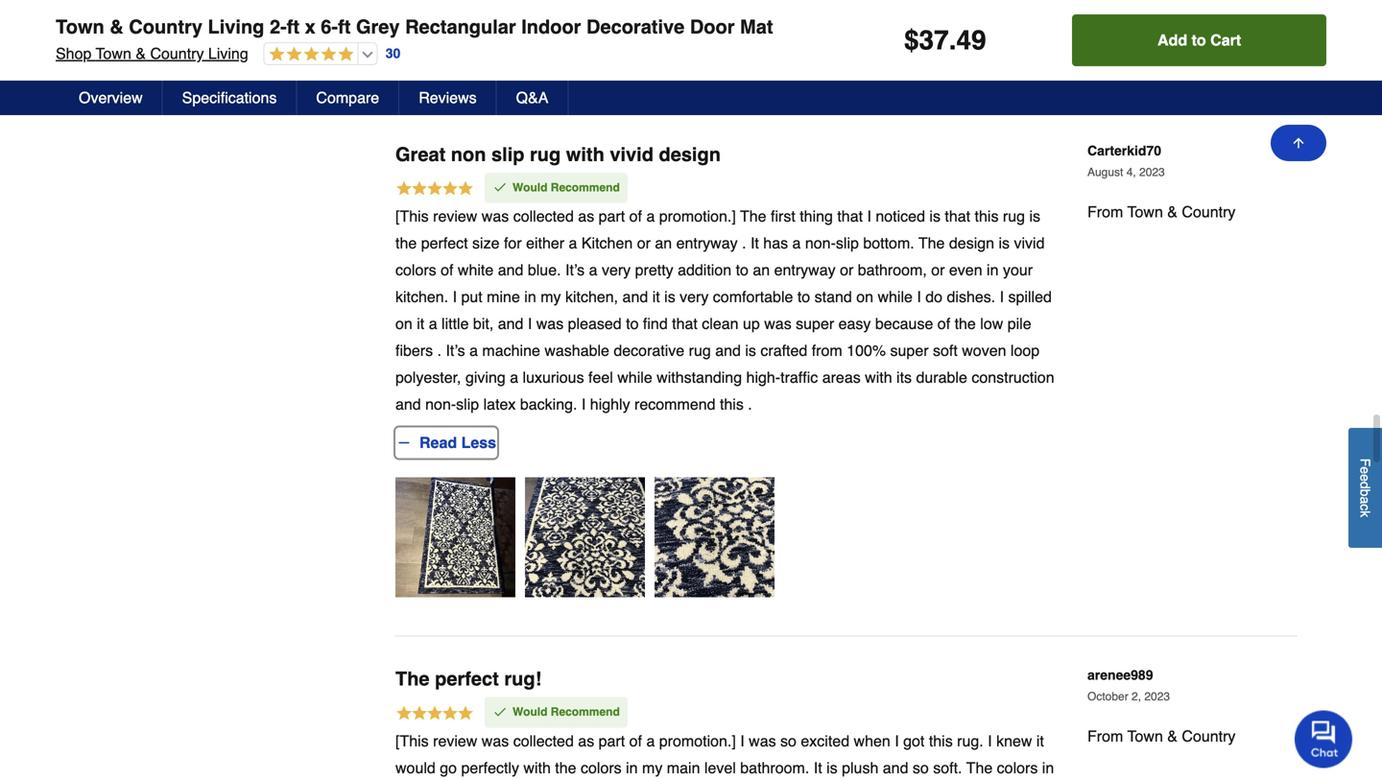 Task type: locate. For each thing, give the bounding box(es) containing it.
0 vertical spatial part
[[599, 208, 625, 225]]

review up size
[[433, 208, 478, 225]]

compare
[[316, 89, 379, 107]]

collected up either
[[513, 208, 574, 225]]

1 would recommend from the top
[[513, 181, 620, 194]]

i
[[868, 208, 872, 225], [453, 288, 457, 306], [917, 288, 922, 306], [1000, 288, 1005, 306], [528, 315, 532, 333], [582, 396, 586, 414], [741, 733, 745, 750], [895, 733, 899, 750], [988, 733, 993, 750]]

1 would from the top
[[513, 181, 548, 194]]

q&a button
[[497, 81, 569, 115]]

that
[[838, 208, 863, 225], [945, 208, 971, 225], [672, 315, 698, 333]]

i left noticed
[[868, 208, 872, 225]]

1 horizontal spatial non-
[[806, 234, 836, 252]]

would down rug!
[[513, 706, 548, 719]]

promotion.] inside [this review was collected as part of a promotion.] i was so excited when i got this rug. i knew it would go perfectly with the colors in my main level bathroom. it is plush and so soft. the colors i
[[659, 733, 736, 750]]

5 stars image
[[396, 180, 474, 200], [396, 705, 474, 725]]

0 horizontal spatial design
[[659, 144, 721, 166]]

it inside [this review was collected as part of a promotion.] i was so excited when i got this rug. i knew it would go perfectly with the colors in my main level bathroom. it is plush and so soft. the colors i
[[1037, 733, 1045, 750]]

0 horizontal spatial my
[[541, 288, 561, 306]]

0 vertical spatial with
[[566, 144, 605, 166]]

1 vertical spatial super
[[891, 342, 929, 360]]

colors left main
[[581, 759, 622, 777]]

1 checkmark image from the top
[[493, 180, 508, 195]]

your
[[1003, 261, 1033, 279]]

review inside [this review was collected as part of a promotion.] i was so excited when i got this rug. i knew it would go perfectly with the colors in my main level bathroom. it is plush and so soft. the colors i
[[433, 733, 478, 750]]

very down addition
[[680, 288, 709, 306]]

to right 'add'
[[1192, 31, 1207, 49]]

&
[[110, 16, 124, 38], [136, 45, 146, 62], [1168, 203, 1178, 221], [1168, 728, 1178, 746]]

in right mine
[[525, 288, 537, 306]]

vivid
[[610, 144, 654, 166], [1014, 234, 1045, 252]]

add to cart
[[1158, 31, 1242, 49]]

would recommend down the great non slip rug with vivid design on the top of page
[[513, 181, 620, 194]]

promotion.] for the perfect rug!
[[659, 733, 736, 750]]

1 review from the top
[[433, 208, 478, 225]]

overview
[[79, 89, 143, 107]]

1 vertical spatial the
[[955, 315, 976, 333]]

i right rug.
[[988, 733, 993, 750]]

with right 'perfectly'
[[524, 759, 551, 777]]

0 vertical spatial from
[[1088, 203, 1124, 221]]

in
[[987, 261, 999, 279], [525, 288, 537, 306], [626, 759, 638, 777]]

town
[[56, 16, 104, 38], [96, 45, 131, 62], [1128, 203, 1164, 221], [1128, 728, 1164, 746]]

slip
[[492, 144, 525, 166], [836, 234, 859, 252], [456, 396, 479, 414]]

1 vertical spatial review
[[433, 733, 478, 750]]

1 horizontal spatial this
[[929, 733, 953, 750]]

2 vertical spatial with
[[524, 759, 551, 777]]

level
[[705, 759, 736, 777]]

0 vertical spatial 5 stars image
[[396, 180, 474, 200]]

100%
[[847, 342, 886, 360]]

1 vertical spatial would recommend
[[513, 706, 620, 719]]

4.9 stars image
[[265, 46, 354, 64]]

0 vertical spatial living
[[208, 16, 264, 38]]

1 vertical spatial entryway
[[775, 261, 836, 279]]

. down high-
[[748, 396, 753, 414]]

e up d
[[1358, 467, 1374, 474]]

2 would recommend from the top
[[513, 706, 620, 719]]

0 horizontal spatial entryway
[[677, 234, 738, 252]]

rectangular
[[405, 16, 516, 38]]

6-
[[321, 16, 338, 38]]

2023 inside arenee989 october 2, 2023
[[1145, 691, 1171, 704]]

would recommend
[[513, 181, 620, 194], [513, 706, 620, 719]]

would down the great non slip rug with vivid design on the top of page
[[513, 181, 548, 194]]

1 vertical spatial from town & country
[[1088, 728, 1236, 746]]

0 vertical spatial would recommend
[[513, 181, 620, 194]]

1 part from the top
[[599, 208, 625, 225]]

.
[[949, 25, 957, 56], [742, 234, 747, 252], [437, 342, 442, 360], [748, 396, 753, 414]]

0 horizontal spatial this
[[720, 396, 744, 414]]

0 vertical spatial vivid
[[610, 144, 654, 166]]

0 vertical spatial from town & country
[[1088, 203, 1236, 221]]

1 5 stars image from the top
[[396, 180, 474, 200]]

0 vertical spatial [this
[[396, 208, 429, 225]]

it inside [this review was collected as part of a promotion.] the first thing that i noticed is that this rug is the perfect size for either a kitchen or an entryway . it has a non-slip bottom. the design is vivid colors of white and blue. it's a very pretty addition to an entryway or bathroom, or even in your kitchen. i put mine in my kitchen, and it is very comfortable to stand on while i do dishes. i spilled on it a little bit, and i was pleased to find that clean up was super easy because of the low pile fibers .  it's a machine washable decorative rug and is crafted from 100% super soft woven loop polyester, giving a luxurious feel while withstanding high-traffic areas with its durable construction and non-slip latex backing. i highly recommend this .
[[751, 234, 759, 252]]

rug up your
[[1003, 208, 1026, 225]]

an up pretty
[[655, 234, 672, 252]]

1 horizontal spatial vivid
[[1014, 234, 1045, 252]]

1 recommend from the top
[[551, 181, 620, 194]]

collected up 'perfectly'
[[513, 733, 574, 750]]

2 from from the top
[[1088, 728, 1124, 746]]

1 vertical spatial in
[[525, 288, 537, 306]]

as for slip
[[578, 208, 595, 225]]

collected for rug!
[[513, 733, 574, 750]]

this down withstanding
[[720, 396, 744, 414]]

super down because
[[891, 342, 929, 360]]

collected inside [this review was collected as part of a promotion.] i was so excited when i got this rug. i knew it would go perfectly with the colors in my main level bathroom. it is plush and so soft. the colors i
[[513, 733, 574, 750]]

0 vertical spatial collected
[[513, 208, 574, 225]]

the
[[396, 234, 417, 252], [955, 315, 976, 333], [555, 759, 577, 777]]

slip right non
[[492, 144, 525, 166]]

with left its at the top right of page
[[865, 369, 893, 387]]

0 vertical spatial would
[[513, 181, 548, 194]]

a inside "button"
[[1358, 497, 1374, 504]]

kitchen,
[[566, 288, 619, 306]]

2 collected from the top
[[513, 733, 574, 750]]

compare button
[[297, 81, 400, 115]]

e up b
[[1358, 474, 1374, 482]]

rug
[[530, 144, 561, 166], [1003, 208, 1026, 225], [689, 342, 711, 360]]

collected for slip
[[513, 208, 574, 225]]

grey
[[356, 16, 400, 38]]

it left has on the right of the page
[[751, 234, 759, 252]]

1 vertical spatial [this
[[396, 733, 429, 750]]

very
[[602, 261, 631, 279], [680, 288, 709, 306]]

on up easy
[[857, 288, 874, 306]]

0 horizontal spatial vivid
[[610, 144, 654, 166]]

0 vertical spatial review
[[433, 208, 478, 225]]

from town & country for the perfect rug!
[[1088, 728, 1236, 746]]

vivid inside [this review was collected as part of a promotion.] the first thing that i noticed is that this rug is the perfect size for either a kitchen or an entryway . it has a non-slip bottom. the design is vivid colors of white and blue. it's a very pretty addition to an entryway or bathroom, or even in your kitchen. i put mine in my kitchen, and it is very comfortable to stand on while i do dishes. i spilled on it a little bit, and i was pleased to find that clean up was super easy because of the low pile fibers .  it's a machine washable decorative rug and is crafted from 100% super soft woven loop polyester, giving a luxurious feel while withstanding high-traffic areas with its durable construction and non-slip latex backing. i highly recommend this .
[[1014, 234, 1045, 252]]

2023
[[1140, 166, 1165, 179], [1145, 691, 1171, 704]]

https://photos us.bazaarvoice.com/photo/2/cghvdg86dg93bmfuzgnvdw50cnk/e82105d9 dd0d 5439 bf17 25a5df3f541e image
[[396, 478, 516, 598]]

non- down polyester,
[[426, 396, 456, 414]]

with
[[566, 144, 605, 166], [865, 369, 893, 387], [524, 759, 551, 777]]

that right find
[[672, 315, 698, 333]]

design inside [this review was collected as part of a promotion.] the first thing that i noticed is that this rug is the perfect size for either a kitchen or an entryway . it has a non-slip bottom. the design is vivid colors of white and blue. it's a very pretty addition to an entryway or bathroom, or even in your kitchen. i put mine in my kitchen, and it is very comfortable to stand on while i do dishes. i spilled on it a little bit, and i was pleased to find that clean up was super easy because of the low pile fibers .  it's a machine washable decorative rug and is crafted from 100% super soft woven loop polyester, giving a luxurious feel while withstanding high-traffic areas with its durable construction and non-slip latex backing. i highly recommend this .
[[950, 234, 995, 252]]

while down bathroom,
[[878, 288, 913, 306]]

2 horizontal spatial in
[[987, 261, 999, 279]]

rug down 'q&a' button
[[530, 144, 561, 166]]

promotion.] up main
[[659, 733, 736, 750]]

review inside [this review was collected as part of a promotion.] the first thing that i noticed is that this rug is the perfect size for either a kitchen or an entryway . it has a non-slip bottom. the design is vivid colors of white and blue. it's a very pretty addition to an entryway or bathroom, or even in your kitchen. i put mine in my kitchen, and it is very comfortable to stand on while i do dishes. i spilled on it a little bit, and i was pleased to find that clean up was super easy because of the low pile fibers .  it's a machine washable decorative rug and is crafted from 100% super soft woven loop polyester, giving a luxurious feel while withstanding high-traffic areas with its durable construction and non-slip latex backing. i highly recommend this .
[[433, 208, 478, 225]]

1 horizontal spatial the
[[555, 759, 577, 777]]

design
[[659, 144, 721, 166], [950, 234, 995, 252]]

promotion.] up addition
[[659, 208, 736, 225]]

collected inside [this review was collected as part of a promotion.] the first thing that i noticed is that this rug is the perfect size for either a kitchen or an entryway . it has a non-slip bottom. the design is vivid colors of white and blue. it's a very pretty addition to an entryway or bathroom, or even in your kitchen. i put mine in my kitchen, and it is very comfortable to stand on while i do dishes. i spilled on it a little bit, and i was pleased to find that clean up was super easy because of the low pile fibers .  it's a machine washable decorative rug and is crafted from 100% super soft woven loop polyester, giving a luxurious feel while withstanding high-traffic areas with its durable construction and non-slip latex backing. i highly recommend this .
[[513, 208, 574, 225]]

rug.
[[958, 733, 984, 750]]

1 collected from the top
[[513, 208, 574, 225]]

backing.
[[520, 396, 578, 414]]

read
[[420, 434, 457, 452]]

colors
[[396, 261, 437, 279], [581, 759, 622, 777], [997, 759, 1038, 777]]

and down clean
[[716, 342, 741, 360]]

i left spilled
[[1000, 288, 1005, 306]]

1 vertical spatial it's
[[446, 342, 465, 360]]

less
[[461, 434, 496, 452]]

0 horizontal spatial or
[[637, 234, 651, 252]]

1 promotion.] from the top
[[659, 208, 736, 225]]

0 horizontal spatial non-
[[426, 396, 456, 414]]

and down for
[[498, 261, 524, 279]]

[this for great non slip rug with vivid design
[[396, 208, 429, 225]]

5 stars image for the
[[396, 705, 474, 725]]

it's down little
[[446, 342, 465, 360]]

colors down the knew
[[997, 759, 1038, 777]]

1 vertical spatial vivid
[[1014, 234, 1045, 252]]

0 vertical spatial recommend
[[551, 181, 620, 194]]

an up "comfortable"
[[753, 261, 770, 279]]

0 vertical spatial this
[[975, 208, 999, 225]]

add
[[1158, 31, 1188, 49]]

1 horizontal spatial my
[[642, 759, 663, 777]]

1 horizontal spatial that
[[838, 208, 863, 225]]

main
[[667, 759, 700, 777]]

colors up kitchen.
[[396, 261, 437, 279]]

a
[[647, 208, 655, 225], [569, 234, 578, 252], [793, 234, 801, 252], [589, 261, 598, 279], [429, 315, 437, 333], [470, 342, 478, 360], [510, 369, 519, 387], [1358, 497, 1374, 504], [647, 733, 655, 750]]

b
[[1358, 489, 1374, 497]]

[this down great
[[396, 208, 429, 225]]

from down august
[[1088, 203, 1124, 221]]

0 horizontal spatial in
[[525, 288, 537, 306]]

the up would
[[396, 669, 430, 691]]

from down october
[[1088, 728, 1124, 746]]

0 horizontal spatial while
[[618, 369, 653, 387]]

1 vertical spatial promotion.]
[[659, 733, 736, 750]]

1 [this from the top
[[396, 208, 429, 225]]

2 as from the top
[[578, 733, 595, 750]]

2 checkmark image from the top
[[493, 705, 508, 720]]

great non slip rug with vivid design
[[396, 144, 721, 166]]

0 vertical spatial in
[[987, 261, 999, 279]]

checkmark image up for
[[493, 180, 508, 195]]

mine
[[487, 288, 520, 306]]

would
[[513, 181, 548, 194], [513, 706, 548, 719]]

this right got
[[929, 733, 953, 750]]

super up from
[[796, 315, 835, 333]]

ft
[[287, 16, 300, 38], [338, 16, 351, 38]]

1 vertical spatial an
[[753, 261, 770, 279]]

2 part from the top
[[599, 733, 625, 750]]

it down kitchen.
[[417, 315, 425, 333]]

would for slip
[[513, 181, 548, 194]]

specifications button
[[163, 81, 297, 115]]

shop
[[56, 45, 92, 62]]

2023 right the 4,
[[1140, 166, 1165, 179]]

0 horizontal spatial ft
[[287, 16, 300, 38]]

rug up withstanding
[[689, 342, 711, 360]]

1 vertical spatial as
[[578, 733, 595, 750]]

2023 for great non slip rug with vivid design
[[1140, 166, 1165, 179]]

as inside [this review was collected as part of a promotion.] the first thing that i noticed is that this rug is the perfect size for either a kitchen or an entryway . it has a non-slip bottom. the design is vivid colors of white and blue. it's a very pretty addition to an entryway or bathroom, or even in your kitchen. i put mine in my kitchen, and it is very comfortable to stand on while i do dishes. i spilled on it a little bit, and i was pleased to find that clean up was super easy because of the low pile fibers .  it's a machine washable decorative rug and is crafted from 100% super soft woven loop polyester, giving a luxurious feel while withstanding high-traffic areas with its durable construction and non-slip latex backing. i highly recommend this .
[[578, 208, 595, 225]]

town down 2,
[[1128, 728, 1164, 746]]

2 vertical spatial slip
[[456, 396, 479, 414]]

1 horizontal spatial ft
[[338, 16, 351, 38]]

ft left 'grey'
[[338, 16, 351, 38]]

it right the knew
[[1037, 733, 1045, 750]]

on up fibers
[[396, 315, 413, 333]]

as for rug!
[[578, 733, 595, 750]]

2 horizontal spatial it
[[1037, 733, 1045, 750]]

vivid up your
[[1014, 234, 1045, 252]]

it up find
[[653, 288, 660, 306]]

2 horizontal spatial rug
[[1003, 208, 1026, 225]]

perfect inside [this review was collected as part of a promotion.] the first thing that i noticed is that this rug is the perfect size for either a kitchen or an entryway . it has a non-slip bottom. the design is vivid colors of white and blue. it's a very pretty addition to an entryway or bathroom, or even in your kitchen. i put mine in my kitchen, and it is very comfortable to stand on while i do dishes. i spilled on it a little bit, and i was pleased to find that clean up was super easy because of the low pile fibers .  it's a machine washable decorative rug and is crafted from 100% super soft woven loop polyester, giving a luxurious feel while withstanding high-traffic areas with its durable construction and non-slip latex backing. i highly recommend this .
[[421, 234, 468, 252]]

0 vertical spatial as
[[578, 208, 595, 225]]

0 horizontal spatial colors
[[396, 261, 437, 279]]

0 horizontal spatial super
[[796, 315, 835, 333]]

with inside [this review was collected as part of a promotion.] i was so excited when i got this rug. i knew it would go perfectly with the colors in my main level bathroom. it is plush and so soft. the colors i
[[524, 759, 551, 777]]

0 vertical spatial very
[[602, 261, 631, 279]]

1 horizontal spatial it
[[814, 759, 823, 777]]

would recommend for rug!
[[513, 706, 620, 719]]

0 horizontal spatial rug
[[530, 144, 561, 166]]

pleased
[[568, 315, 622, 333]]

1 horizontal spatial an
[[753, 261, 770, 279]]

its
[[897, 369, 912, 387]]

1 horizontal spatial it
[[653, 288, 660, 306]]

country
[[129, 16, 203, 38], [150, 45, 204, 62], [1182, 203, 1236, 221], [1182, 728, 1236, 746]]

2023 inside carterkid70 august 4, 2023
[[1140, 166, 1165, 179]]

arrow up image
[[1292, 135, 1307, 151]]

0 vertical spatial entryway
[[677, 234, 738, 252]]

was up washable
[[537, 315, 564, 333]]

2 [this from the top
[[396, 733, 429, 750]]

withstanding
[[657, 369, 742, 387]]

from for the perfect rug!
[[1088, 728, 1124, 746]]

2 horizontal spatial or
[[932, 261, 945, 279]]

bit,
[[473, 315, 494, 333]]

2 vertical spatial it
[[1037, 733, 1045, 750]]

0 vertical spatial perfect
[[421, 234, 468, 252]]

living up specifications
[[208, 45, 248, 62]]

the left low
[[955, 315, 976, 333]]

1 horizontal spatial rug
[[689, 342, 711, 360]]

washable
[[545, 342, 610, 360]]

1 horizontal spatial while
[[878, 288, 913, 306]]

i left put
[[453, 288, 457, 306]]

d
[[1358, 482, 1374, 489]]

chat invite button image
[[1295, 710, 1354, 769]]

0 vertical spatial 2023
[[1140, 166, 1165, 179]]

so left soft. at the bottom of the page
[[913, 759, 929, 777]]

and down got
[[883, 759, 909, 777]]

2 horizontal spatial slip
[[836, 234, 859, 252]]

entryway
[[677, 234, 738, 252], [775, 261, 836, 279]]

latex
[[484, 396, 516, 414]]

checkmark image for slip
[[493, 180, 508, 195]]

perfect up 'white'
[[421, 234, 468, 252]]

1 living from the top
[[208, 16, 264, 38]]

promotion.]
[[659, 208, 736, 225], [659, 733, 736, 750]]

or up do
[[932, 261, 945, 279]]

it down 'excited'
[[814, 759, 823, 777]]

2 vertical spatial this
[[929, 733, 953, 750]]

checkmark image down rug!
[[493, 705, 508, 720]]

feel
[[589, 369, 613, 387]]

1 e from the top
[[1358, 467, 1374, 474]]

1 horizontal spatial design
[[950, 234, 995, 252]]

2,
[[1132, 691, 1142, 704]]

as inside [this review was collected as part of a promotion.] i was so excited when i got this rug. i knew it would go perfectly with the colors in my main level bathroom. it is plush and so soft. the colors i
[[578, 733, 595, 750]]

5 stars image down great
[[396, 180, 474, 200]]

an
[[655, 234, 672, 252], [753, 261, 770, 279]]

2 recommend from the top
[[551, 706, 620, 719]]

read less
[[420, 434, 496, 452]]

the right 'perfectly'
[[555, 759, 577, 777]]

1 from from the top
[[1088, 203, 1124, 221]]

was
[[482, 208, 509, 225], [537, 315, 564, 333], [765, 315, 792, 333], [482, 733, 509, 750], [749, 733, 776, 750]]

1 vertical spatial recommend
[[551, 706, 620, 719]]

of
[[630, 208, 642, 225], [441, 261, 454, 279], [938, 315, 951, 333], [630, 733, 642, 750]]

from town & country for great non slip rug with vivid design
[[1088, 203, 1236, 221]]

entryway up addition
[[677, 234, 738, 252]]

that right thing
[[838, 208, 863, 225]]

2 from town & country from the top
[[1088, 728, 1236, 746]]

1 horizontal spatial it's
[[566, 261, 585, 279]]

1 vertical spatial while
[[618, 369, 653, 387]]

part inside [this review was collected as part of a promotion.] the first thing that i noticed is that this rug is the perfect size for either a kitchen or an entryway . it has a non-slip bottom. the design is vivid colors of white and blue. it's a very pretty addition to an entryway or bathroom, or even in your kitchen. i put mine in my kitchen, and it is very comfortable to stand on while i do dishes. i spilled on it a little bit, and i was pleased to find that clean up was super easy because of the low pile fibers .  it's a machine washable decorative rug and is crafted from 100% super soft woven loop polyester, giving a luxurious feel while withstanding high-traffic areas with its durable construction and non-slip latex backing. i highly recommend this .
[[599, 208, 625, 225]]

0 vertical spatial the
[[396, 234, 417, 252]]

decorative
[[614, 342, 685, 360]]

cart
[[1211, 31, 1242, 49]]

1 from town & country from the top
[[1088, 203, 1236, 221]]

[this
[[396, 208, 429, 225], [396, 733, 429, 750]]

entryway up stand
[[775, 261, 836, 279]]

slip left bottom.
[[836, 234, 859, 252]]

review for perfect
[[433, 733, 478, 750]]

is
[[930, 208, 941, 225], [1030, 208, 1041, 225], [999, 234, 1010, 252], [665, 288, 676, 306], [746, 342, 757, 360], [827, 759, 838, 777]]

0 vertical spatial slip
[[492, 144, 525, 166]]

the up kitchen.
[[396, 234, 417, 252]]

was up bathroom.
[[749, 733, 776, 750]]

1 vertical spatial checkmark image
[[493, 705, 508, 720]]

part inside [this review was collected as part of a promotion.] i was so excited when i got this rug. i knew it would go perfectly with the colors in my main level bathroom. it is plush and so soft. the colors i
[[599, 733, 625, 750]]

[this up would
[[396, 733, 429, 750]]

or up stand
[[840, 261, 854, 279]]

0 vertical spatial rug
[[530, 144, 561, 166]]

1 as from the top
[[578, 208, 595, 225]]

living left 2-
[[208, 16, 264, 38]]

perfectly
[[461, 759, 519, 777]]

recommend
[[551, 181, 620, 194], [551, 706, 620, 719]]

2 5 stars image from the top
[[396, 705, 474, 725]]

even
[[950, 261, 983, 279]]

with inside [this review was collected as part of a promotion.] the first thing that i noticed is that this rug is the perfect size for either a kitchen or an entryway . it has a non-slip bottom. the design is vivid colors of white and blue. it's a very pretty addition to an entryway or bathroom, or even in your kitchen. i put mine in my kitchen, and it is very comfortable to stand on while i do dishes. i spilled on it a little bit, and i was pleased to find that clean up was super easy because of the low pile fibers .  it's a machine washable decorative rug and is crafted from 100% super soft woven loop polyester, giving a luxurious feel while withstanding high-traffic areas with its durable construction and non-slip latex backing. i highly recommend this .
[[865, 369, 893, 387]]

[this inside [this review was collected as part of a promotion.] the first thing that i noticed is that this rug is the perfect size for either a kitchen or an entryway . it has a non-slip bottom. the design is vivid colors of white and blue. it's a very pretty addition to an entryway or bathroom, or even in your kitchen. i put mine in my kitchen, and it is very comfortable to stand on while i do dishes. i spilled on it a little bit, and i was pleased to find that clean up was super easy because of the low pile fibers .  it's a machine washable decorative rug and is crafted from 100% super soft woven loop polyester, giving a luxurious feel while withstanding high-traffic areas with its durable construction and non-slip latex backing. i highly recommend this .
[[396, 208, 429, 225]]

from town & country down 2,
[[1088, 728, 1236, 746]]

4,
[[1127, 166, 1137, 179]]

very down the kitchen
[[602, 261, 631, 279]]

promotion.] inside [this review was collected as part of a promotion.] the first thing that i noticed is that this rug is the perfect size for either a kitchen or an entryway . it has a non-slip bottom. the design is vivid colors of white and blue. it's a very pretty addition to an entryway or bathroom, or even in your kitchen. i put mine in my kitchen, and it is very comfortable to stand on while i do dishes. i spilled on it a little bit, and i was pleased to find that clean up was super easy because of the low pile fibers .  it's a machine washable decorative rug and is crafted from 100% super soft woven loop polyester, giving a luxurious feel while withstanding high-traffic areas with its durable construction and non-slip latex backing. i highly recommend this .
[[659, 208, 736, 225]]

0 vertical spatial checkmark image
[[493, 180, 508, 195]]

perfect left rug!
[[435, 669, 499, 691]]

2 review from the top
[[433, 733, 478, 750]]

while
[[878, 288, 913, 306], [618, 369, 653, 387]]

i up machine
[[528, 315, 532, 333]]

the inside [this review was collected as part of a promotion.] i was so excited when i got this rug. i knew it would go perfectly with the colors in my main level bathroom. it is plush and so soft. the colors i
[[555, 759, 577, 777]]

2023 right 2,
[[1145, 691, 1171, 704]]

1 vertical spatial very
[[680, 288, 709, 306]]

highly
[[590, 396, 630, 414]]

checkmark image
[[493, 180, 508, 195], [493, 705, 508, 720]]

would for rug!
[[513, 706, 548, 719]]

1 vertical spatial my
[[642, 759, 663, 777]]

while down decorative
[[618, 369, 653, 387]]

because
[[876, 315, 934, 333]]

excited
[[801, 733, 850, 750]]

my left main
[[642, 759, 663, 777]]

this up even at the right top of page
[[975, 208, 999, 225]]

[this inside [this review was collected as part of a promotion.] i was so excited when i got this rug. i knew it would go perfectly with the colors in my main level bathroom. it is plush and so soft. the colors i
[[396, 733, 429, 750]]

2 vertical spatial in
[[626, 759, 638, 777]]

1 horizontal spatial on
[[857, 288, 874, 306]]

1 vertical spatial living
[[208, 45, 248, 62]]

the down rug.
[[967, 759, 993, 777]]

so up bathroom.
[[781, 733, 797, 750]]

0 vertical spatial it's
[[566, 261, 585, 279]]

2 would from the top
[[513, 706, 548, 719]]

read less button
[[396, 428, 497, 459]]

0 horizontal spatial it
[[751, 234, 759, 252]]

2 promotion.] from the top
[[659, 733, 736, 750]]

with down 'q&a' button
[[566, 144, 605, 166]]

2 ft from the left
[[338, 16, 351, 38]]



Task type: describe. For each thing, give the bounding box(es) containing it.
thing
[[800, 208, 833, 225]]

. left has on the right of the page
[[742, 234, 747, 252]]

the left first
[[740, 208, 767, 225]]

1 vertical spatial this
[[720, 396, 744, 414]]

stand
[[815, 288, 852, 306]]

town down the 4,
[[1128, 203, 1164, 221]]

f e e d b a c k
[[1358, 459, 1374, 518]]

1 horizontal spatial very
[[680, 288, 709, 306]]

is inside [this review was collected as part of a promotion.] i was so excited when i got this rug. i knew it would go perfectly with the colors in my main level bathroom. it is plush and so soft. the colors i
[[827, 759, 838, 777]]

town up shop
[[56, 16, 104, 38]]

add to cart button
[[1073, 14, 1327, 66]]

$
[[905, 25, 919, 56]]

0 vertical spatial design
[[659, 144, 721, 166]]

comfortable
[[713, 288, 794, 306]]

carterkid70
[[1088, 143, 1162, 158]]

town & country living 2-ft x 6-ft grey rectangular indoor decorative door mat
[[56, 16, 773, 38]]

to left find
[[626, 315, 639, 333]]

1 horizontal spatial or
[[840, 261, 854, 279]]

https://photos us.bazaarvoice.com/photo/2/cghvdg86dg93bmfuzgnvdw50cnk/01f06bfb d4bd 5cf1 af7f 37e4ab8cd2e8 image
[[655, 478, 775, 598]]

when
[[854, 733, 891, 750]]

woven
[[962, 342, 1007, 360]]

door
[[690, 16, 735, 38]]

to inside button
[[1192, 31, 1207, 49]]

review for non
[[433, 208, 478, 225]]

2 e from the top
[[1358, 474, 1374, 482]]

i left do
[[917, 288, 922, 306]]

got
[[904, 733, 925, 750]]

arenee989
[[1088, 668, 1154, 683]]

clean
[[702, 315, 739, 333]]

promotion.] for great non slip rug with vivid design
[[659, 208, 736, 225]]

0 vertical spatial non-
[[806, 234, 836, 252]]

recommend for slip
[[551, 181, 620, 194]]

fibers
[[396, 342, 433, 360]]

from
[[812, 342, 843, 360]]

the perfect rug!
[[396, 669, 542, 691]]

in inside [this review was collected as part of a promotion.] i was so excited when i got this rug. i knew it would go perfectly with the colors in my main level bathroom. it is plush and so soft. the colors i
[[626, 759, 638, 777]]

1 vertical spatial non-
[[426, 396, 456, 414]]

mat
[[740, 16, 773, 38]]

of inside [this review was collected as part of a promotion.] i was so excited when i got this rug. i knew it would go perfectly with the colors in my main level bathroom. it is plush and so soft. the colors i
[[630, 733, 642, 750]]

0 horizontal spatial it's
[[446, 342, 465, 360]]

2 horizontal spatial the
[[955, 315, 976, 333]]

1 vertical spatial it
[[417, 315, 425, 333]]

x
[[305, 16, 316, 38]]

0 vertical spatial super
[[796, 315, 835, 333]]

37
[[919, 25, 949, 56]]

0 horizontal spatial so
[[781, 733, 797, 750]]

soft.
[[934, 759, 963, 777]]

addition
[[678, 261, 732, 279]]

blue.
[[528, 261, 561, 279]]

traffic
[[781, 369, 818, 387]]

1 vertical spatial rug
[[1003, 208, 1026, 225]]

2 horizontal spatial this
[[975, 208, 999, 225]]

giving
[[466, 369, 506, 387]]

overview button
[[60, 81, 163, 115]]

for
[[504, 234, 522, 252]]

a inside [this review was collected as part of a promotion.] i was so excited when i got this rug. i knew it would go perfectly with the colors in my main level bathroom. it is plush and so soft. the colors i
[[647, 733, 655, 750]]

do
[[926, 288, 943, 306]]

0 horizontal spatial slip
[[456, 396, 479, 414]]

1 horizontal spatial super
[[891, 342, 929, 360]]

was up 'perfectly'
[[482, 733, 509, 750]]

reviews
[[419, 89, 477, 107]]

reviews button
[[400, 81, 497, 115]]

white
[[458, 261, 494, 279]]

was up size
[[482, 208, 509, 225]]

from for great non slip rug with vivid design
[[1088, 203, 1124, 221]]

noticed
[[876, 208, 926, 225]]

checkmark image for rug!
[[493, 705, 508, 720]]

1 horizontal spatial with
[[566, 144, 605, 166]]

1 ft from the left
[[287, 16, 300, 38]]

to left stand
[[798, 288, 811, 306]]

2 vertical spatial rug
[[689, 342, 711, 360]]

size
[[472, 234, 500, 252]]

polyester,
[[396, 369, 461, 387]]

49
[[957, 25, 987, 56]]

2-
[[270, 16, 287, 38]]

has
[[764, 234, 788, 252]]

part for rug!
[[599, 733, 625, 750]]

f
[[1358, 459, 1374, 467]]

0 horizontal spatial that
[[672, 315, 698, 333]]

colors inside [this review was collected as part of a promotion.] the first thing that i noticed is that this rug is the perfect size for either a kitchen or an entryway . it has a non-slip bottom. the design is vivid colors of white and blue. it's a very pretty addition to an entryway or bathroom, or even in your kitchen. i put mine in my kitchen, and it is very comfortable to stand on while i do dishes. i spilled on it a little bit, and i was pleased to find that clean up was super easy because of the low pile fibers .  it's a machine washable decorative rug and is crafted from 100% super soft woven loop polyester, giving a luxurious feel while withstanding high-traffic areas with its durable construction and non-slip latex backing. i highly recommend this .
[[396, 261, 437, 279]]

town right shop
[[96, 45, 131, 62]]

specifications
[[182, 89, 277, 107]]

i up bathroom.
[[741, 733, 745, 750]]

i left got
[[895, 733, 899, 750]]

5 stars image for great
[[396, 180, 474, 200]]

low
[[981, 315, 1004, 333]]

f e e d b a c k button
[[1349, 428, 1383, 548]]

plus image
[[397, 50, 412, 65]]

find
[[643, 315, 668, 333]]

30
[[386, 46, 401, 61]]

bathroom.
[[741, 759, 810, 777]]

the down noticed
[[919, 234, 945, 252]]

and inside [this review was collected as part of a promotion.] i was so excited when i got this rug. i knew it would go perfectly with the colors in my main level bathroom. it is plush and so soft. the colors i
[[883, 759, 909, 777]]

0 vertical spatial an
[[655, 234, 672, 252]]

recommend
[[635, 396, 716, 414]]

knew
[[997, 733, 1033, 750]]

. right fibers
[[437, 342, 442, 360]]

to up "comfortable"
[[736, 261, 749, 279]]

decorative
[[587, 16, 685, 38]]

crafted
[[761, 342, 808, 360]]

0 horizontal spatial the
[[396, 234, 417, 252]]

minus image
[[397, 436, 412, 451]]

i left highly
[[582, 396, 586, 414]]

1 horizontal spatial colors
[[581, 759, 622, 777]]

pile
[[1008, 315, 1032, 333]]

dishes.
[[947, 288, 996, 306]]

pretty
[[635, 261, 674, 279]]

1 vertical spatial perfect
[[435, 669, 499, 691]]

would recommend for slip
[[513, 181, 620, 194]]

2 horizontal spatial colors
[[997, 759, 1038, 777]]

loop
[[1011, 342, 1040, 360]]

my inside [this review was collected as part of a promotion.] the first thing that i noticed is that this rug is the perfect size for either a kitchen or an entryway . it has a non-slip bottom. the design is vivid colors of white and blue. it's a very pretty addition to an entryway or bathroom, or even in your kitchen. i put mine in my kitchen, and it is very comfortable to stand on while i do dishes. i spilled on it a little bit, and i was pleased to find that clean up was super easy because of the low pile fibers .  it's a machine washable decorative rug and is crafted from 100% super soft woven loop polyester, giving a luxurious feel while withstanding high-traffic areas with its durable construction and non-slip latex backing. i highly recommend this .
[[541, 288, 561, 306]]

1 horizontal spatial so
[[913, 759, 929, 777]]

https://photos us.bazaarvoice.com/photo/2/cghvdg86dg93bmfuzgnvdw50cnk/e4881d66 4655 56d2 b291 ea9b52da29e1 image
[[525, 478, 645, 598]]

high-
[[747, 369, 781, 387]]

1 horizontal spatial entryway
[[775, 261, 836, 279]]

arenee989 october 2, 2023
[[1088, 668, 1171, 704]]

was right up
[[765, 315, 792, 333]]

and down polyester,
[[396, 396, 421, 414]]

and up machine
[[498, 315, 524, 333]]

recommend for rug!
[[551, 706, 620, 719]]

bathroom,
[[858, 261, 927, 279]]

go
[[440, 759, 457, 777]]

and down pretty
[[623, 288, 648, 306]]

. right the $
[[949, 25, 957, 56]]

k
[[1358, 511, 1374, 518]]

little
[[442, 315, 469, 333]]

carterkid70 august 4, 2023
[[1088, 143, 1165, 179]]

part for slip
[[599, 208, 625, 225]]

[this review was collected as part of a promotion.] the first thing that i noticed is that this rug is the perfect size for either a kitchen or an entryway . it has a non-slip bottom. the design is vivid colors of white and blue. it's a very pretty addition to an entryway or bathroom, or even in your kitchen. i put mine in my kitchen, and it is very comfortable to stand on while i do dishes. i spilled on it a little bit, and i was pleased to find that clean up was super easy because of the low pile fibers .  it's a machine washable decorative rug and is crafted from 100% super soft woven loop polyester, giving a luxurious feel while withstanding high-traffic areas with its durable construction and non-slip latex backing. i highly recommend this .
[[396, 208, 1055, 414]]

kitchen.
[[396, 288, 449, 306]]

my inside [this review was collected as part of a promotion.] i was so excited when i got this rug. i knew it would go perfectly with the colors in my main level bathroom. it is plush and so soft. the colors i
[[642, 759, 663, 777]]

luxurious
[[523, 369, 584, 387]]

durable
[[917, 369, 968, 387]]

1 horizontal spatial slip
[[492, 144, 525, 166]]

easy
[[839, 315, 871, 333]]

2 horizontal spatial that
[[945, 208, 971, 225]]

q&a
[[516, 89, 549, 107]]

1 vertical spatial slip
[[836, 234, 859, 252]]

2 living from the top
[[208, 45, 248, 62]]

c
[[1358, 504, 1374, 511]]

0 horizontal spatial on
[[396, 315, 413, 333]]

first
[[771, 208, 796, 225]]

the inside [this review was collected as part of a promotion.] i was so excited when i got this rug. i knew it would go perfectly with the colors in my main level bathroom. it is plush and so soft. the colors i
[[967, 759, 993, 777]]

non
[[451, 144, 486, 166]]

0 vertical spatial on
[[857, 288, 874, 306]]

it inside [this review was collected as part of a promotion.] i was so excited when i got this rug. i knew it would go perfectly with the colors in my main level bathroom. it is plush and so soft. the colors i
[[814, 759, 823, 777]]

put
[[461, 288, 483, 306]]

either
[[526, 234, 565, 252]]

[this for the perfect rug!
[[396, 733, 429, 750]]

shop town & country living
[[56, 45, 248, 62]]

0 vertical spatial while
[[878, 288, 913, 306]]

this inside [this review was collected as part of a promotion.] i was so excited when i got this rug. i knew it would go perfectly with the colors in my main level bathroom. it is plush and so soft. the colors i
[[929, 733, 953, 750]]

areas
[[823, 369, 861, 387]]

plush
[[842, 759, 879, 777]]

$ 37 . 49
[[905, 25, 987, 56]]

october
[[1088, 691, 1129, 704]]

indoor
[[522, 16, 581, 38]]

2023 for the perfect rug!
[[1145, 691, 1171, 704]]

construction
[[972, 369, 1055, 387]]



Task type: vqa. For each thing, say whether or not it's contained in the screenshot.
1st Phone image from the top of the page
no



